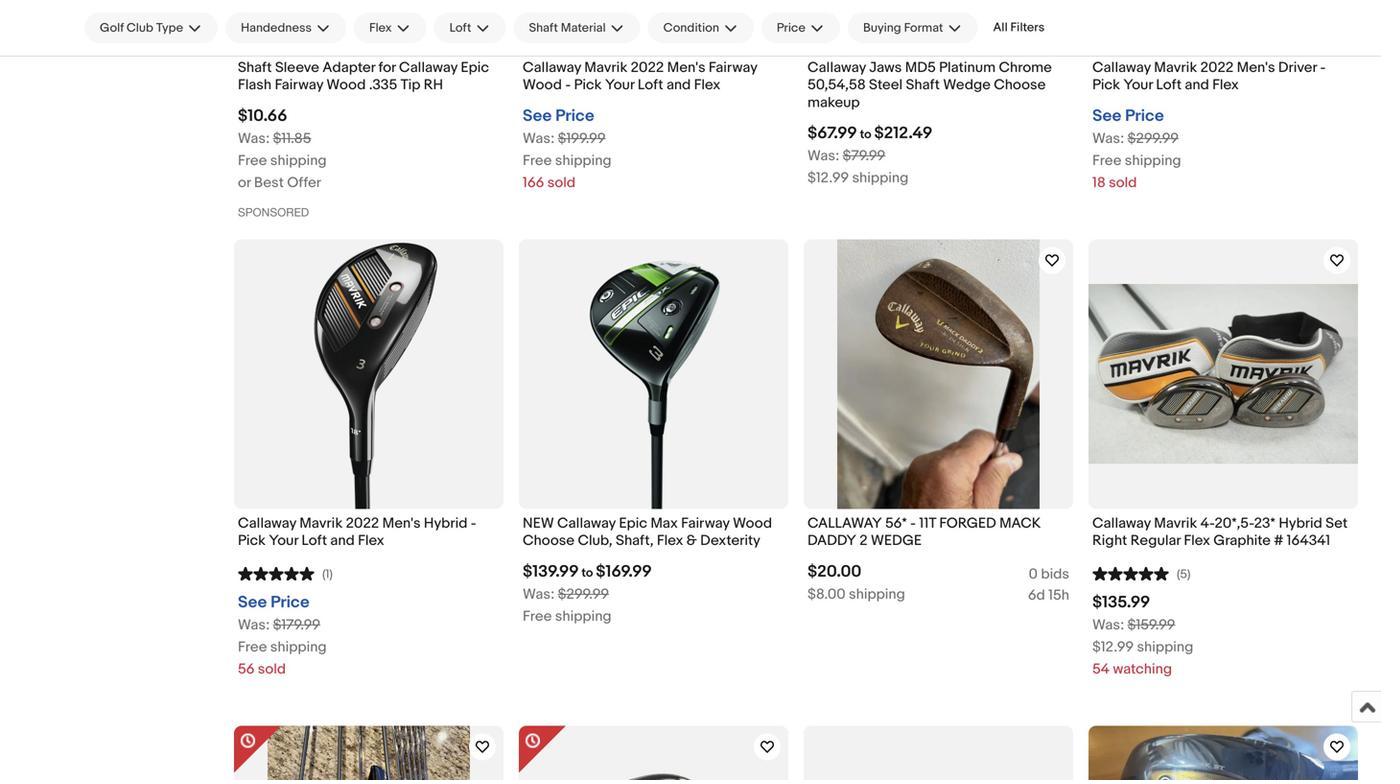 Task type: describe. For each thing, give the bounding box(es) containing it.
to for $139.99
[[582, 566, 593, 580]]

mack
[[1000, 515, 1042, 532]]

right
[[1093, 532, 1128, 549]]

shaft inside callaway jaws md5 platinum chrome 50,54,58 steel shaft wedge choose makeup
[[906, 76, 940, 94]]

adapter
[[323, 59, 375, 76]]

$299.99 inside the $139.99 to $169.99 was: $299.99 free shipping
[[558, 586, 609, 603]]

18
[[1093, 174, 1106, 191]]

callaway mavrik 2022 men's driver - pick your loft and flex link
[[1093, 59, 1355, 99]]

new callaway big bertha b21 b-21 fairway wood - choose shaft flex loft lh rh image
[[804, 726, 1074, 780]]

callaway for callaway mavrik 2022 men's fairway wood - pick your loft and flex
[[523, 59, 582, 76]]

tip
[[401, 76, 421, 94]]

forged
[[940, 515, 997, 532]]

fairway for callaway mavrik 2022 men's fairway wood - pick your loft and flex
[[709, 59, 758, 76]]

golf club type button
[[84, 12, 218, 43]]

see price link for see price was: $179.99 free shipping 56 sold
[[238, 592, 310, 613]]

flex inside dropdown button
[[369, 20, 392, 35]]

2022 for see price was: $199.99 free shipping 166 sold
[[631, 59, 664, 76]]

20*,5-
[[1215, 515, 1255, 532]]

and inside callaway mavrik 2022 men's fairway wood - pick your loft and flex
[[667, 76, 691, 94]]

buying format button
[[848, 12, 978, 43]]

$12.99 inside $67.99 to $212.49 was: $79.99 $12.99 shipping
[[808, 169, 849, 187]]

callaway 56* - 11t forged mack daddy 2 wedge link
[[808, 515, 1070, 554]]

type
[[156, 20, 183, 35]]

new
[[523, 515, 554, 532]]

mavrik for callaway mavrik 4-20*,5-23* hybrid set right regular flex graphite # 164341
[[1155, 515, 1198, 532]]

$10.66 was: $11.85 free shipping or best offer
[[238, 106, 327, 191]]

$179.99
[[273, 616, 321, 634]]

was: inside the $139.99 to $169.99 was: $299.99 free shipping
[[523, 586, 555, 603]]

23*
[[1255, 515, 1276, 532]]

15h
[[1049, 587, 1070, 604]]

sold for see price was: $179.99 free shipping 56 sold
[[258, 661, 286, 678]]

2
[[860, 532, 868, 549]]

flex inside new callaway epic max fairway wood choose club, shaft, flex & dexterity
[[657, 532, 684, 549]]

see for see price was: $179.99 free shipping 56 sold
[[238, 592, 267, 613]]

$79.99
[[843, 147, 886, 165]]

$11.85
[[273, 130, 311, 147]]

pottery & glass link
[[15, 4, 198, 23]]

club
[[127, 20, 153, 35]]

choose inside callaway jaws md5 platinum chrome 50,54,58 steel shaft wedge choose makeup
[[994, 76, 1046, 94]]

$139.99 to $169.99 was: $299.99 free shipping
[[523, 562, 652, 625]]

shaft material
[[529, 20, 606, 35]]

was: inside $135.99 was: $159.99 $12.99 shipping 54 watching
[[1093, 616, 1125, 634]]

makeup
[[808, 94, 860, 111]]

callaway mavrik 2022 men's hybrid - pick your loft and flex image
[[234, 239, 504, 509]]

your for callaway mavrik 2022 men's hybrid - pick your loft and flex
[[269, 532, 298, 549]]

to for $67.99
[[860, 127, 872, 142]]

and for callaway mavrik 2022 men's driver - pick your loft and flex
[[1186, 76, 1210, 94]]

(5) link
[[1093, 565, 1191, 582]]

0 horizontal spatial &
[[63, 4, 72, 21]]

$10.66
[[238, 106, 287, 126]]

.335
[[369, 76, 398, 94]]

6d 15h
[[1029, 587, 1070, 604]]

sold for see price was: $199.99 free shipping 166 sold
[[548, 174, 576, 191]]

loft inside callaway mavrik 2022 men's fairway wood - pick your loft and flex
[[638, 76, 664, 94]]

bids
[[1042, 566, 1070, 583]]

callaway 56* - 11t forged mack daddy 2 wedge
[[808, 515, 1042, 549]]

shipping inside $67.99 to $212.49 was: $79.99 $12.99 shipping
[[853, 169, 909, 187]]

$169.99
[[596, 562, 652, 582]]

callaway for callaway mavrik 2022 men's driver - pick your loft and flex
[[1093, 59, 1152, 76]]

or
[[238, 174, 251, 191]]

pick inside callaway mavrik 2022 men's fairway wood - pick your loft and flex
[[574, 76, 602, 94]]

callaway mavrik 2022 men's hybrid - pick your loft and flex link
[[238, 515, 500, 554]]

#
[[1275, 532, 1284, 549]]

mavrik for callaway mavrik 2022 men's driver - pick your loft and flex
[[1155, 59, 1198, 76]]

price for see price was: $299.99 free shipping 18 sold
[[1126, 106, 1165, 126]]

new callaway epic max fairway wood choose club, shaft, flex & dexterity link
[[523, 515, 785, 554]]

dexterity
[[701, 532, 761, 549]]

shipping inside the see price was: $179.99 free shipping 56 sold
[[270, 638, 327, 656]]

shaft sleeve adapter for callaway epic flash fairway wood .335 tip rh
[[238, 59, 489, 94]]

see price was: $199.99 free shipping 166 sold
[[523, 106, 612, 191]]

sponsored
[[238, 206, 309, 219]]

best
[[254, 174, 284, 191]]

buying
[[864, 20, 902, 35]]

wood inside shaft sleeve adapter for callaway epic flash fairway wood .335 tip rh
[[327, 76, 366, 94]]

flex inside callaway mavrik 2022 men's driver - pick your loft and flex
[[1213, 76, 1240, 94]]

callaway 56* - 11t forged mack daddy 2 wedge image
[[838, 239, 1040, 509]]

condition
[[664, 20, 720, 35]]

shaft sleeve adapter for callaway epic flash fairway wood .335 tip rh link
[[238, 59, 500, 99]]

loft inside loft dropdown button
[[450, 20, 472, 35]]

see price was: $299.99 free shipping 18 sold
[[1093, 106, 1182, 191]]

$67.99
[[808, 123, 858, 144]]

price for see price was: $199.99 free shipping 166 sold
[[556, 106, 595, 126]]

format
[[905, 20, 944, 35]]

price for see price was: $179.99 free shipping 56 sold
[[271, 592, 310, 613]]

handedness button
[[226, 12, 346, 43]]

$212.49
[[875, 123, 933, 144]]

set
[[1326, 515, 1349, 532]]

all filters
[[994, 20, 1045, 35]]

(1)
[[322, 567, 333, 582]]

wedge
[[871, 532, 922, 549]]

callaway for callaway mavrik 2022 men's hybrid - pick your loft and flex
[[238, 515, 296, 532]]

6d
[[1029, 587, 1046, 604]]

shipping inside '$10.66 was: $11.85 free shipping or best offer'
[[270, 152, 327, 169]]

offer
[[287, 174, 321, 191]]

chrome
[[999, 59, 1053, 76]]

shaft material button
[[514, 12, 641, 43]]

callaway mavrik 4-20*,5-23* hybrid set right regular flex graphite # 164341
[[1093, 515, 1349, 549]]

- inside callaway mavrik 2022 men's hybrid - pick your loft and flex
[[471, 515, 477, 532]]

see for see price was: $199.99 free shipping 166 sold
[[523, 106, 552, 126]]

0
[[1029, 566, 1038, 583]]

loft inside callaway mavrik 2022 men's driver - pick your loft and flex
[[1157, 76, 1182, 94]]

pick for callaway mavrik 2022 men's driver - pick your loft and flex
[[1093, 76, 1121, 94]]

callaway mavrik 2022 men's fairway wood - pick your loft and flex image
[[519, 0, 789, 53]]

$20.00
[[808, 562, 862, 582]]

shaft for shaft sleeve adapter for callaway epic flash fairway wood .335 tip rh
[[238, 59, 272, 76]]

164341
[[1288, 532, 1331, 549]]

free for see price was: $179.99 free shipping 56 sold
[[238, 638, 267, 656]]

shipping inside 'see price was: $299.99 free shipping 18 sold'
[[1125, 152, 1182, 169]]



Task type: vqa. For each thing, say whether or not it's contained in the screenshot.
Offer
yes



Task type: locate. For each thing, give the bounding box(es) containing it.
shaft
[[529, 20, 558, 35], [238, 59, 272, 76], [906, 76, 940, 94]]

- left 11t at the right
[[911, 515, 916, 532]]

wood for new
[[733, 515, 773, 532]]

epic inside shaft sleeve adapter for callaway epic flash fairway wood .335 tip rh
[[461, 59, 489, 76]]

flex inside callaway mavrik 2022 men's hybrid - pick your loft and flex
[[358, 532, 385, 549]]

free inside see price was: $199.99 free shipping 166 sold
[[523, 152, 552, 169]]

0 vertical spatial $299.99
[[1128, 130, 1179, 147]]

2022 for see price was: $299.99 free shipping 18 sold
[[1201, 59, 1234, 76]]

$8.00
[[808, 586, 846, 603]]

0 vertical spatial $12.99
[[808, 169, 849, 187]]

56
[[238, 661, 255, 678]]

loft inside callaway mavrik 2022 men's hybrid - pick your loft and flex
[[302, 532, 327, 549]]

1 horizontal spatial see price link
[[523, 106, 595, 126]]

callaway up "(1)" link
[[238, 515, 296, 532]]

5 out of 5 stars image up $135.99
[[1093, 565, 1170, 582]]

2 horizontal spatial and
[[1186, 76, 1210, 94]]

- inside callaway 56* - 11t forged mack daddy 2 wedge
[[911, 515, 916, 532]]

0 horizontal spatial $299.99
[[558, 586, 609, 603]]

see up 18
[[1093, 106, 1122, 126]]

handedness
[[241, 20, 312, 35]]

1 vertical spatial $299.99
[[558, 586, 609, 603]]

shaft up flash on the top left of page
[[238, 59, 272, 76]]

rh
[[424, 76, 443, 94]]

pick up 'see price was: $299.99 free shipping 18 sold'
[[1093, 76, 1121, 94]]

1 horizontal spatial see
[[523, 106, 552, 126]]

your up 'see price was: $299.99 free shipping 18 sold'
[[1124, 76, 1154, 94]]

wedge
[[944, 76, 991, 94]]

was: inside the see price was: $179.99 free shipping 56 sold
[[238, 616, 270, 634]]

choose inside new callaway epic max fairway wood choose club, shaft, flex & dexterity
[[523, 532, 575, 549]]

was: down $67.99
[[808, 147, 840, 165]]

5 out of 5 stars image for right
[[1093, 565, 1170, 582]]

0 horizontal spatial to
[[582, 566, 593, 580]]

condition button
[[648, 12, 754, 43]]

epic inside new callaway epic max fairway wood choose club, shaft, flex & dexterity
[[619, 515, 648, 532]]

1 horizontal spatial pick
[[574, 76, 602, 94]]

wood
[[327, 76, 366, 94], [523, 76, 562, 94], [733, 515, 773, 532]]

1 horizontal spatial $299.99
[[1128, 130, 1179, 147]]

0 horizontal spatial epic
[[461, 59, 489, 76]]

sold inside the see price was: $179.99 free shipping 56 sold
[[258, 661, 286, 678]]

free
[[238, 152, 267, 169], [523, 152, 552, 169], [1093, 152, 1122, 169], [523, 608, 552, 625], [238, 638, 267, 656]]

choose down chrome
[[994, 76, 1046, 94]]

callaway down shaft material in the left top of the page
[[523, 59, 582, 76]]

fairway inside new callaway epic max fairway wood choose club, shaft, flex & dexterity
[[682, 515, 730, 532]]

2 horizontal spatial sold
[[1109, 174, 1138, 191]]

free inside 'see price was: $299.99 free shipping 18 sold'
[[1093, 152, 1122, 169]]

0 horizontal spatial men's
[[382, 515, 421, 532]]

56*
[[886, 515, 908, 532]]

callaway golf epic flash driver 10.5° graphite 5.5 image
[[519, 726, 789, 780]]

fairway down condition 'dropdown button'
[[709, 59, 758, 76]]

- left new
[[471, 515, 477, 532]]

0 horizontal spatial and
[[331, 532, 355, 549]]

1 vertical spatial &
[[687, 532, 697, 549]]

callaway inside new callaway epic max fairway wood choose club, shaft, flex & dexterity
[[558, 515, 616, 532]]

mavrik down material
[[585, 59, 628, 76]]

md5
[[906, 59, 936, 76]]

callaway mavrik 4-20*,5-23* hybrid set right regular flex graphite # 164341 image
[[1089, 284, 1359, 464]]

sold right 166
[[548, 174, 576, 191]]

shipping inside 0 bids $8.00 shipping
[[849, 586, 906, 603]]

sold right 56
[[258, 661, 286, 678]]

50,54,58
[[808, 76, 866, 94]]

regular
[[1131, 532, 1181, 549]]

callaway inside shaft sleeve adapter for callaway epic flash fairway wood .335 tip rh
[[399, 59, 458, 76]]

2 horizontal spatial see
[[1093, 106, 1122, 126]]

1 horizontal spatial 2022
[[631, 59, 664, 76]]

free down '$139.99'
[[523, 608, 552, 625]]

- inside callaway mavrik 2022 men's fairway wood - pick your loft and flex
[[566, 76, 571, 94]]

platinum
[[940, 59, 996, 76]]

2 horizontal spatial your
[[1124, 76, 1154, 94]]

1 horizontal spatial shaft
[[529, 20, 558, 35]]

see inside 'see price was: $299.99 free shipping 18 sold'
[[1093, 106, 1122, 126]]

$12.99 down $79.99
[[808, 169, 849, 187]]

golf club type
[[100, 20, 183, 35]]

sleeve
[[275, 59, 320, 76]]

callaway rouge st max 5 wood tensi av blue 65 gram stiff image
[[1089, 726, 1359, 780]]

2 hybrid from the left
[[1280, 515, 1323, 532]]

1 horizontal spatial sold
[[548, 174, 576, 191]]

price
[[777, 20, 806, 35], [556, 106, 595, 126], [1126, 106, 1165, 126], [271, 592, 310, 613]]

flex button
[[354, 12, 427, 43]]

price inside the see price was: $179.99 free shipping 56 sold
[[271, 592, 310, 613]]

shipping inside $135.99 was: $159.99 $12.99 shipping 54 watching
[[1138, 638, 1194, 656]]

men's for see price was: $299.99 free shipping 18 sold
[[1238, 59, 1276, 76]]

callaway inside callaway jaws md5 platinum chrome 50,54,58 steel shaft wedge choose makeup
[[808, 59, 867, 76]]

& left dexterity
[[687, 532, 697, 549]]

callaway inside callaway mavrik 2022 men's driver - pick your loft and flex
[[1093, 59, 1152, 76]]

$299.99 down callaway mavrik 2022 men's driver - pick your loft and flex
[[1128, 130, 1179, 147]]

free for see price was: $299.99 free shipping 18 sold
[[1093, 152, 1122, 169]]

your inside callaway mavrik 2022 men's hybrid - pick your loft and flex
[[269, 532, 298, 549]]

1 horizontal spatial 5 out of 5 stars image
[[1093, 565, 1170, 582]]

2022 inside callaway mavrik 2022 men's driver - pick your loft and flex
[[1201, 59, 1234, 76]]

wood inside new callaway epic max fairway wood choose club, shaft, flex & dexterity
[[733, 515, 773, 532]]

callaway mavrik 2022 men's hybrid - pick your loft and flex
[[238, 515, 477, 549]]

1 horizontal spatial to
[[860, 127, 872, 142]]

2 horizontal spatial 2022
[[1201, 59, 1234, 76]]

wood up dexterity
[[733, 515, 773, 532]]

0 vertical spatial epic
[[461, 59, 489, 76]]

- right the driver
[[1321, 59, 1327, 76]]

fairway up dexterity
[[682, 515, 730, 532]]

filters
[[1011, 20, 1045, 35]]

shaft inside shaft sleeve adapter for callaway epic flash fairway wood .335 tip rh
[[238, 59, 272, 76]]

4-
[[1201, 515, 1215, 532]]

see price link up $199.99
[[523, 106, 595, 126]]

free inside the see price was: $179.99 free shipping 56 sold
[[238, 638, 267, 656]]

callaway up club,
[[558, 515, 616, 532]]

flex
[[369, 20, 392, 35], [694, 76, 721, 94], [1213, 76, 1240, 94], [358, 532, 385, 549], [657, 532, 684, 549], [1185, 532, 1211, 549]]

sold for see price was: $299.99 free shipping 18 sold
[[1109, 174, 1138, 191]]

to up $79.99
[[860, 127, 872, 142]]

men's inside callaway mavrik 2022 men's hybrid - pick your loft and flex
[[382, 515, 421, 532]]

all
[[994, 20, 1008, 35]]

1 horizontal spatial your
[[605, 76, 635, 94]]

material
[[561, 20, 606, 35]]

0 horizontal spatial hybrid
[[424, 515, 468, 532]]

epic down loft dropdown button
[[461, 59, 489, 76]]

mavrik for callaway mavrik 2022 men's hybrid - pick your loft and flex
[[300, 515, 343, 532]]

price down callaway mavrik 2022 men's driver - pick your loft and flex
[[1126, 106, 1165, 126]]

shaft down md5
[[906, 76, 940, 94]]

5 out of 5 stars image
[[238, 565, 315, 582], [1093, 565, 1170, 582]]

(5)
[[1178, 567, 1191, 582]]

hybrid left new
[[424, 515, 468, 532]]

loft right flex dropdown button
[[450, 20, 472, 35]]

was: inside $67.99 to $212.49 was: $79.99 $12.99 shipping
[[808, 147, 840, 165]]

daddy
[[808, 532, 857, 549]]

0 horizontal spatial see price link
[[238, 592, 310, 613]]

0 horizontal spatial pick
[[238, 532, 266, 549]]

was: up 18
[[1093, 130, 1125, 147]]

see price link for see price was: $299.99 free shipping 18 sold
[[1093, 106, 1165, 126]]

2022 inside callaway mavrik 2022 men's hybrid - pick your loft and flex
[[346, 515, 379, 532]]

was: left $199.99
[[523, 130, 555, 147]]

fairway for new callaway epic max fairway wood choose club, shaft, flex & dexterity
[[682, 515, 730, 532]]

1 vertical spatial epic
[[619, 515, 648, 532]]

sold inside 'see price was: $299.99 free shipping 18 sold'
[[1109, 174, 1138, 191]]

see inside see price was: $199.99 free shipping 166 sold
[[523, 106, 552, 126]]

1 hybrid from the left
[[424, 515, 468, 532]]

steel
[[869, 76, 903, 94]]

see price link down "(1)" link
[[238, 592, 310, 613]]

$135.99
[[1093, 592, 1151, 613]]

54
[[1093, 661, 1110, 678]]

2 horizontal spatial men's
[[1238, 59, 1276, 76]]

$12.99 inside $135.99 was: $159.99 $12.99 shipping 54 watching
[[1093, 638, 1134, 656]]

free for see price was: $199.99 free shipping 166 sold
[[523, 152, 552, 169]]

sold right 18
[[1109, 174, 1138, 191]]

wood for callaway
[[523, 76, 562, 94]]

sold inside see price was: $199.99 free shipping 166 sold
[[548, 174, 576, 191]]

free inside '$10.66 was: $11.85 free shipping or best offer'
[[238, 152, 267, 169]]

$12.99 up "54"
[[1093, 638, 1134, 656]]

2 horizontal spatial pick
[[1093, 76, 1121, 94]]

1 horizontal spatial hybrid
[[1280, 515, 1323, 532]]

0 horizontal spatial shaft
[[238, 59, 272, 76]]

callaway jaws md5 platinum chrome 50,54,58 steel shaft wedge choose makeup link
[[808, 59, 1070, 116]]

to inside the $139.99 to $169.99 was: $299.99 free shipping
[[582, 566, 593, 580]]

1 vertical spatial choose
[[523, 532, 575, 549]]

loft up (1)
[[302, 532, 327, 549]]

graphite
[[1214, 532, 1271, 549]]

$135.99 was: $159.99 $12.99 shipping 54 watching
[[1093, 592, 1194, 678]]

2 horizontal spatial shaft
[[906, 76, 940, 94]]

wood down shaft material in the left top of the page
[[523, 76, 562, 94]]

your up $199.99
[[605, 76, 635, 94]]

callaway
[[399, 59, 458, 76], [523, 59, 582, 76], [808, 59, 867, 76], [1093, 59, 1152, 76], [238, 515, 296, 532], [558, 515, 616, 532], [1093, 515, 1152, 532]]

2 horizontal spatial wood
[[733, 515, 773, 532]]

fairway down sleeve
[[275, 76, 323, 94]]

and for callaway mavrik 2022 men's hybrid - pick your loft and flex
[[331, 532, 355, 549]]

callaway inside callaway mavrik 2022 men's fairway wood - pick your loft and flex
[[523, 59, 582, 76]]

epic
[[461, 59, 489, 76], [619, 515, 648, 532]]

fairway inside shaft sleeve adapter for callaway epic flash fairway wood .335 tip rh
[[275, 76, 323, 94]]

1 5 out of 5 stars image from the left
[[238, 565, 315, 582]]

callaway
[[808, 515, 883, 532]]

1 horizontal spatial epic
[[619, 515, 648, 532]]

was: inside 'see price was: $299.99 free shipping 18 sold'
[[1093, 130, 1125, 147]]

shaft left material
[[529, 20, 558, 35]]

epic up shaft,
[[619, 515, 648, 532]]

callaway up the 50,54,58 on the top right of the page
[[808, 59, 867, 76]]

0 vertical spatial &
[[63, 4, 72, 21]]

mavrik inside callaway mavrik 2022 men's hybrid - pick your loft and flex
[[300, 515, 343, 532]]

pottery
[[15, 4, 60, 21]]

callaway mavrik 2022 men's fairway wood - pick your loft and flex link
[[523, 59, 785, 99]]

shaft for shaft material
[[529, 20, 558, 35]]

pick up $199.99
[[574, 76, 602, 94]]

watching
[[1114, 661, 1173, 678]]

glass
[[75, 4, 110, 21]]

2022 inside callaway mavrik 2022 men's fairway wood - pick your loft and flex
[[631, 59, 664, 76]]

pick inside callaway mavrik 2022 men's hybrid - pick your loft and flex
[[238, 532, 266, 549]]

loft down callaway mavrik 2022 men's fairway wood - pick your loft and flex image
[[638, 76, 664, 94]]

11t
[[920, 515, 937, 532]]

5 out of 5 stars image for your
[[238, 565, 315, 582]]

choose
[[994, 76, 1046, 94], [523, 532, 575, 549]]

shipping inside the $139.99 to $169.99 was: $299.99 free shipping
[[555, 608, 612, 625]]

callaway inside callaway mavrik 2022 men's hybrid - pick your loft and flex
[[238, 515, 296, 532]]

flash
[[238, 76, 272, 94]]

0 horizontal spatial your
[[269, 532, 298, 549]]

pick up "(1)" link
[[238, 532, 266, 549]]

shaft,
[[616, 532, 654, 549]]

0 horizontal spatial sold
[[258, 661, 286, 678]]

free up 166
[[523, 152, 552, 169]]

1 vertical spatial $12.99
[[1093, 638, 1134, 656]]

$159.99
[[1128, 616, 1176, 634]]

0 horizontal spatial $12.99
[[808, 169, 849, 187]]

shipping
[[270, 152, 327, 169], [555, 152, 612, 169], [1125, 152, 1182, 169], [853, 169, 909, 187], [849, 586, 906, 603], [555, 608, 612, 625], [270, 638, 327, 656], [1138, 638, 1194, 656]]

max
[[651, 515, 678, 532]]

- inside callaway mavrik 2022 men's driver - pick your loft and flex
[[1321, 59, 1327, 76]]

callaway for callaway jaws md5 platinum chrome 50,54,58 steel shaft wedge choose makeup
[[808, 59, 867, 76]]

callaway up rh at the top left of page
[[399, 59, 458, 76]]

see for see price was: $299.99 free shipping 18 sold
[[1093, 106, 1122, 126]]

$67.99 to $212.49 was: $79.99 $12.99 shipping
[[808, 123, 933, 187]]

$299.99 inside 'see price was: $299.99 free shipping 18 sold'
[[1128, 130, 1179, 147]]

(1) link
[[238, 565, 333, 582]]

see inside the see price was: $179.99 free shipping 56 sold
[[238, 592, 267, 613]]

shipping inside see price was: $199.99 free shipping 166 sold
[[555, 152, 612, 169]]

1 horizontal spatial &
[[687, 532, 697, 549]]

callaway inside callaway mavrik 4-20*,5-23* hybrid set right regular flex graphite # 164341
[[1093, 515, 1152, 532]]

to inside $67.99 to $212.49 was: $79.99 $12.99 shipping
[[860, 127, 872, 142]]

flex inside callaway mavrik 2022 men's fairway wood - pick your loft and flex
[[694, 76, 721, 94]]

wood inside callaway mavrik 2022 men's fairway wood - pick your loft and flex
[[523, 76, 562, 94]]

your inside callaway mavrik 2022 men's fairway wood - pick your loft and flex
[[605, 76, 635, 94]]

and inside callaway mavrik 2022 men's driver - pick your loft and flex
[[1186, 76, 1210, 94]]

pick inside callaway mavrik 2022 men's driver - pick your loft and flex
[[1093, 76, 1121, 94]]

jaws
[[870, 59, 902, 76]]

2 5 out of 5 stars image from the left
[[1093, 565, 1170, 582]]

2 horizontal spatial see price link
[[1093, 106, 1165, 126]]

1 horizontal spatial wood
[[523, 76, 562, 94]]

mavrik inside callaway mavrik 4-20*,5-23* hybrid set right regular flex graphite # 164341
[[1155, 515, 1198, 532]]

was: left $179.99
[[238, 616, 270, 634]]

$12.99
[[808, 169, 849, 187], [1093, 638, 1134, 656]]

loft up 'see price was: $299.99 free shipping 18 sold'
[[1157, 76, 1182, 94]]

price button
[[762, 12, 841, 43]]

& inside new callaway epic max fairway wood choose club, shaft, flex & dexterity
[[687, 532, 697, 549]]

1 horizontal spatial $12.99
[[1093, 638, 1134, 656]]

loft
[[450, 20, 472, 35], [638, 76, 664, 94], [1157, 76, 1182, 94], [302, 532, 327, 549]]

1 horizontal spatial and
[[667, 76, 691, 94]]

hybrid inside callaway mavrik 4-20*,5-23* hybrid set right regular flex graphite # 164341
[[1280, 515, 1323, 532]]

callaway edge 10-piece mens golf club set 10.5 graphite / steel regular rh image
[[268, 726, 470, 780]]

free up 56
[[238, 638, 267, 656]]

was: inside '$10.66 was: $11.85 free shipping or best offer'
[[238, 130, 270, 147]]

mavrik up (1)
[[300, 515, 343, 532]]

was: down '$139.99'
[[523, 586, 555, 603]]

callaway mavrik 4-20*,5-23* hybrid set right regular flex graphite # 164341 link
[[1093, 515, 1355, 554]]

1 horizontal spatial men's
[[668, 59, 706, 76]]

to
[[860, 127, 872, 142], [582, 566, 593, 580]]

0 horizontal spatial 2022
[[346, 515, 379, 532]]

and inside callaway mavrik 2022 men's hybrid - pick your loft and flex
[[331, 532, 355, 549]]

men's for see price was: $199.99 free shipping 166 sold
[[668, 59, 706, 76]]

callaway up the right
[[1093, 515, 1152, 532]]

$139.99
[[523, 562, 579, 582]]

mavrik inside callaway mavrik 2022 men's driver - pick your loft and flex
[[1155, 59, 1198, 76]]

your up "(1)" link
[[269, 532, 298, 549]]

1 vertical spatial to
[[582, 566, 593, 580]]

buying format
[[864, 20, 944, 35]]

& left glass
[[63, 4, 72, 21]]

callaway mavrik 2022 men's driver - pick your loft and flex
[[1093, 59, 1327, 94]]

- up $199.99
[[566, 76, 571, 94]]

club,
[[578, 532, 613, 549]]

choose down new
[[523, 532, 575, 549]]

men's inside callaway mavrik 2022 men's driver - pick your loft and flex
[[1238, 59, 1276, 76]]

price right condition 'dropdown button'
[[777, 20, 806, 35]]

price inside dropdown button
[[777, 20, 806, 35]]

see down "(1)" link
[[238, 592, 267, 613]]

0 vertical spatial choose
[[994, 76, 1046, 94]]

free up or
[[238, 152, 267, 169]]

5 out of 5 stars image left (1)
[[238, 565, 315, 582]]

your for callaway mavrik 2022 men's driver - pick your loft and flex
[[1124, 76, 1154, 94]]

all filters button
[[986, 12, 1053, 43]]

mavrik for callaway mavrik 2022 men's fairway wood - pick your loft and flex
[[585, 59, 628, 76]]

for
[[379, 59, 396, 76]]

hybrid inside callaway mavrik 2022 men's hybrid - pick your loft and flex
[[424, 515, 468, 532]]

mavrik up regular
[[1155, 515, 1198, 532]]

was: down $135.99
[[1093, 616, 1125, 634]]

hybrid up 164341 on the right
[[1280, 515, 1323, 532]]

1 horizontal spatial choose
[[994, 76, 1046, 94]]

to down club,
[[582, 566, 593, 580]]

your
[[605, 76, 635, 94], [1124, 76, 1154, 94], [269, 532, 298, 549]]

0 bids $8.00 shipping
[[808, 566, 1070, 603]]

wood down adapter
[[327, 76, 366, 94]]

callaway mavrik 2022 men's fairway wood - pick your loft and flex
[[523, 59, 758, 94]]

price inside 'see price was: $299.99 free shipping 18 sold'
[[1126, 106, 1165, 126]]

price up $199.99
[[556, 106, 595, 126]]

0 vertical spatial to
[[860, 127, 872, 142]]

$299.99 down '$139.99'
[[558, 586, 609, 603]]

0 horizontal spatial see
[[238, 592, 267, 613]]

0 horizontal spatial choose
[[523, 532, 575, 549]]

price up $179.99
[[271, 592, 310, 613]]

was:
[[238, 130, 270, 147], [523, 130, 555, 147], [1093, 130, 1125, 147], [808, 147, 840, 165], [523, 586, 555, 603], [238, 616, 270, 634], [1093, 616, 1125, 634]]

0 horizontal spatial wood
[[327, 76, 366, 94]]

shaft inside dropdown button
[[529, 20, 558, 35]]

0 horizontal spatial 5 out of 5 stars image
[[238, 565, 315, 582]]

price inside see price was: $199.99 free shipping 166 sold
[[556, 106, 595, 126]]

mavrik inside callaway mavrik 2022 men's fairway wood - pick your loft and flex
[[585, 59, 628, 76]]

free inside the $139.99 to $169.99 was: $299.99 free shipping
[[523, 608, 552, 625]]

pick for callaway mavrik 2022 men's hybrid - pick your loft and flex
[[238, 532, 266, 549]]

men's inside callaway mavrik 2022 men's fairway wood - pick your loft and flex
[[668, 59, 706, 76]]

$199.99
[[558, 130, 606, 147]]

driver
[[1279, 59, 1318, 76]]

see up 166
[[523, 106, 552, 126]]

callaway for callaway mavrik 4-20*,5-23* hybrid set right regular flex graphite # 164341
[[1093, 515, 1152, 532]]

was: inside see price was: $199.99 free shipping 166 sold
[[523, 130, 555, 147]]

flex inside callaway mavrik 4-20*,5-23* hybrid set right regular flex graphite # 164341
[[1185, 532, 1211, 549]]

callaway up 'see price was: $299.99 free shipping 18 sold'
[[1093, 59, 1152, 76]]

new callaway epic max fairway wood choose club, shaft, flex & dexterity image
[[519, 239, 789, 509]]

fairway inside callaway mavrik 2022 men's fairway wood - pick your loft and flex
[[709, 59, 758, 76]]

your inside callaway mavrik 2022 men's driver - pick your loft and flex
[[1124, 76, 1154, 94]]

mavrik up 'see price was: $299.99 free shipping 18 sold'
[[1155, 59, 1198, 76]]

fairway
[[709, 59, 758, 76], [275, 76, 323, 94], [682, 515, 730, 532]]

shaft sleeve adapter for callaway epic flash fairway wood .335 tip rh image
[[234, 0, 504, 53]]

was: down $10.66
[[238, 130, 270, 147]]

and
[[667, 76, 691, 94], [1186, 76, 1210, 94], [331, 532, 355, 549]]

free up 18
[[1093, 152, 1122, 169]]

see price link up 18
[[1093, 106, 1165, 126]]

$299.99
[[1128, 130, 1179, 147], [558, 586, 609, 603]]

callaway jaws md5 platinum chrome 50,54,58 steel shaft wedge choose makeup
[[808, 59, 1053, 111]]

golf
[[100, 20, 124, 35]]

see price link for see price was: $199.99 free shipping 166 sold
[[523, 106, 595, 126]]



